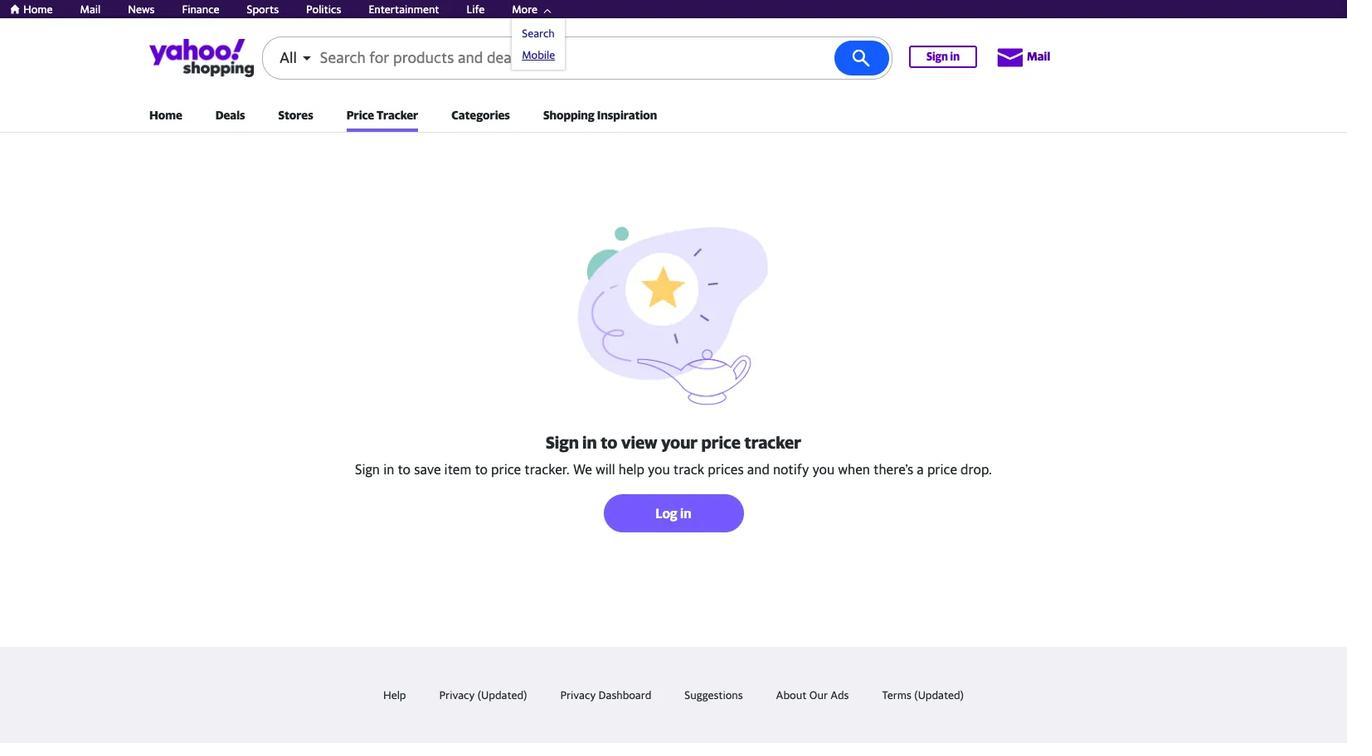 Task type: locate. For each thing, give the bounding box(es) containing it.
tracker.
[[525, 462, 570, 478]]

1 horizontal spatial mail link
[[994, 44, 1051, 71]]

search
[[522, 27, 555, 40]]

tab list containing home
[[149, 106, 1199, 132]]

and
[[748, 462, 770, 478]]

shopping
[[544, 108, 595, 122]]

1 vertical spatial mail link
[[994, 44, 1051, 71]]

life
[[467, 2, 485, 16]]

privacy dashboard
[[561, 689, 652, 702]]

1 vertical spatial home link
[[149, 106, 182, 132]]

price left tracker.
[[491, 462, 521, 478]]

you
[[648, 462, 670, 478], [813, 462, 835, 478]]

2 horizontal spatial sign
[[927, 50, 949, 63]]

in for sign in
[[951, 50, 960, 63]]

0 horizontal spatial mail link
[[80, 2, 101, 16]]

sign for sign in
[[927, 50, 949, 63]]

our
[[810, 689, 828, 702]]

0 vertical spatial mail
[[80, 2, 101, 16]]

1 horizontal spatial (updated)
[[915, 689, 964, 702]]

log
[[656, 505, 678, 522]]

privacy
[[440, 689, 475, 702], [561, 689, 596, 702]]

0 horizontal spatial privacy
[[440, 689, 475, 702]]

0 vertical spatial sign
[[927, 50, 949, 63]]

home
[[23, 2, 53, 16], [149, 108, 182, 122]]

sign in link
[[910, 46, 978, 68]]

privacy left dashboard on the left bottom of the page
[[561, 689, 596, 702]]

1 horizontal spatial to
[[475, 462, 488, 478]]

1 horizontal spatial home
[[149, 108, 182, 122]]

price up prices
[[702, 433, 741, 452]]

navigation containing home
[[0, 98, 1348, 133]]

privacy dashboard link
[[561, 689, 652, 702]]

to left save
[[398, 462, 411, 478]]

0 vertical spatial mail link
[[80, 2, 101, 16]]

eyebrow menu
[[0, 0, 1348, 70]]

view
[[621, 433, 658, 452]]

sign in to save item to price tracker. we will help you track prices and notify you when there's a price drop.
[[355, 462, 993, 478]]

0 horizontal spatial sign
[[355, 462, 380, 478]]

to for view
[[601, 433, 618, 452]]

politics link
[[306, 2, 341, 16]]

1 you from the left
[[648, 462, 670, 478]]

2 privacy from the left
[[561, 689, 596, 702]]

0 horizontal spatial (updated)
[[478, 689, 527, 702]]

0 vertical spatial home link
[[7, 2, 53, 16]]

sign in
[[927, 50, 960, 63]]

0 vertical spatial home
[[23, 2, 53, 16]]

price tracker link
[[347, 106, 419, 132]]

mail link
[[80, 2, 101, 16], [994, 44, 1051, 71]]

privacy (updated)
[[440, 689, 527, 702]]

dashboard
[[599, 689, 652, 702]]

in inside button
[[681, 505, 692, 522]]

deals
[[216, 108, 245, 122]]

1 (updated) from the left
[[478, 689, 527, 702]]

to
[[601, 433, 618, 452], [398, 462, 411, 478], [475, 462, 488, 478]]

menu item
[[512, 0, 565, 70]]

tab list
[[149, 106, 1199, 132]]

1 horizontal spatial home link
[[149, 106, 182, 132]]

sign
[[927, 50, 949, 63], [546, 433, 579, 452], [355, 462, 380, 478]]

1 horizontal spatial sign
[[546, 433, 579, 452]]

0 horizontal spatial to
[[398, 462, 411, 478]]

ads
[[831, 689, 850, 702]]

privacy for privacy (updated)
[[440, 689, 475, 702]]

mail link left news
[[80, 2, 101, 16]]

1 horizontal spatial privacy
[[561, 689, 596, 702]]

home link inside 'eyebrow' menu
[[7, 2, 53, 16]]

wish image
[[574, 216, 774, 415]]

1 horizontal spatial price
[[702, 433, 741, 452]]

0 horizontal spatial you
[[648, 462, 670, 478]]

entertainment link
[[369, 2, 440, 16]]

(updated)
[[478, 689, 527, 702], [915, 689, 964, 702]]

sports
[[247, 2, 279, 16]]

mail link right sign in link
[[994, 44, 1051, 71]]

stores link
[[278, 106, 313, 132]]

save
[[414, 462, 441, 478]]

search link
[[522, 27, 555, 40]]

1 horizontal spatial you
[[813, 462, 835, 478]]

terms
[[883, 689, 912, 702]]

notify
[[774, 462, 810, 478]]

home link
[[7, 2, 53, 16], [149, 106, 182, 132]]

categories link
[[452, 106, 510, 132]]

to right item
[[475, 462, 488, 478]]

in
[[951, 50, 960, 63], [583, 433, 597, 452], [384, 462, 395, 478], [681, 505, 692, 522]]

you right help
[[648, 462, 670, 478]]

home link for news link
[[7, 2, 53, 16]]

item
[[445, 462, 472, 478]]

help link
[[384, 689, 406, 702]]

2 vertical spatial sign
[[355, 462, 380, 478]]

log in button
[[604, 495, 744, 533]]

price right a on the right of the page
[[928, 462, 958, 478]]

1 privacy from the left
[[440, 689, 475, 702]]

navigation
[[0, 98, 1348, 133]]

mail link for home link within 'eyebrow' menu
[[80, 2, 101, 16]]

0 horizontal spatial price
[[491, 462, 521, 478]]

price
[[702, 433, 741, 452], [491, 462, 521, 478], [928, 462, 958, 478]]

price tracker
[[347, 108, 419, 122]]

to up will
[[601, 433, 618, 452]]

drop.
[[961, 462, 993, 478]]

0 horizontal spatial home link
[[7, 2, 53, 16]]

2 horizontal spatial to
[[601, 433, 618, 452]]

sports link
[[247, 2, 279, 16]]

will
[[596, 462, 616, 478]]

(updated) for privacy (updated)
[[478, 689, 527, 702]]

home inside 'eyebrow' menu
[[23, 2, 53, 16]]

help
[[619, 462, 645, 478]]

privacy right help
[[440, 689, 475, 702]]

search mobile
[[522, 27, 556, 61]]

all
[[280, 49, 297, 66]]

tab list inside navigation
[[149, 106, 1199, 132]]

when
[[839, 462, 871, 478]]

1 horizontal spatial mail
[[1028, 49, 1051, 63]]

(updated) for terms (updated)
[[915, 689, 964, 702]]

mail link for sign in link
[[994, 44, 1051, 71]]

log in
[[656, 505, 692, 522]]

0 horizontal spatial home
[[23, 2, 53, 16]]

mail
[[80, 2, 101, 16], [1028, 49, 1051, 63]]

2 (updated) from the left
[[915, 689, 964, 702]]

entertainment
[[369, 2, 440, 16]]

1 vertical spatial sign
[[546, 433, 579, 452]]

you left when
[[813, 462, 835, 478]]

2 horizontal spatial price
[[928, 462, 958, 478]]

0 horizontal spatial mail
[[80, 2, 101, 16]]

privacy for privacy dashboard
[[561, 689, 596, 702]]



Task type: describe. For each thing, give the bounding box(es) containing it.
more
[[512, 2, 538, 16]]

help
[[384, 689, 406, 702]]

a
[[917, 462, 924, 478]]

deals link
[[216, 106, 245, 132]]

inspiration
[[598, 108, 658, 122]]

to for save
[[398, 462, 411, 478]]

suggestions link
[[685, 689, 743, 702]]

sign for sign in to view your price tracker
[[546, 433, 579, 452]]

suggestions
[[685, 689, 743, 702]]

mobile link
[[522, 48, 556, 61]]

1 vertical spatial mail
[[1028, 49, 1051, 63]]

about
[[777, 689, 807, 702]]

finance
[[182, 2, 220, 16]]

news link
[[128, 2, 155, 16]]

shopping inspiration
[[544, 108, 658, 122]]

prices
[[708, 462, 744, 478]]

in for sign in to view your price tracker
[[583, 433, 597, 452]]

mail inside 'eyebrow' menu
[[80, 2, 101, 16]]

2 you from the left
[[813, 462, 835, 478]]

mobile
[[522, 48, 556, 61]]

news
[[128, 2, 155, 16]]

your
[[661, 433, 698, 452]]

Search for products and deals text field
[[320, 38, 833, 78]]

yahoo logo image
[[149, 39, 254, 77]]

about our ads link
[[777, 689, 850, 702]]

in for log in
[[681, 505, 692, 522]]

life link
[[467, 2, 485, 16]]

terms (updated)
[[883, 689, 964, 702]]

about our ads
[[777, 689, 850, 702]]

privacy (updated) link
[[440, 689, 527, 702]]

we
[[574, 462, 593, 478]]

all button
[[263, 37, 304, 79]]

in for sign in to save item to price tracker. we will help you track prices and notify you when there's a price drop.
[[384, 462, 395, 478]]

terms (updated) link
[[883, 689, 964, 702]]

price
[[347, 108, 374, 122]]

sign for sign in to save item to price tracker. we will help you track prices and notify you when there's a price drop.
[[355, 462, 380, 478]]

categories
[[452, 108, 510, 122]]

sign in to view your price tracker
[[546, 433, 802, 452]]

there's
[[874, 462, 914, 478]]

stores
[[278, 108, 313, 122]]

tracker
[[377, 108, 419, 122]]

home link for stores 'link'
[[149, 106, 182, 132]]

1 vertical spatial home
[[149, 108, 182, 122]]

finance link
[[182, 2, 220, 16]]

shopping inspiration link
[[544, 106, 658, 132]]

tracker
[[745, 433, 802, 452]]

track
[[674, 462, 705, 478]]

politics
[[306, 2, 341, 16]]

menu item containing more
[[512, 0, 565, 70]]



